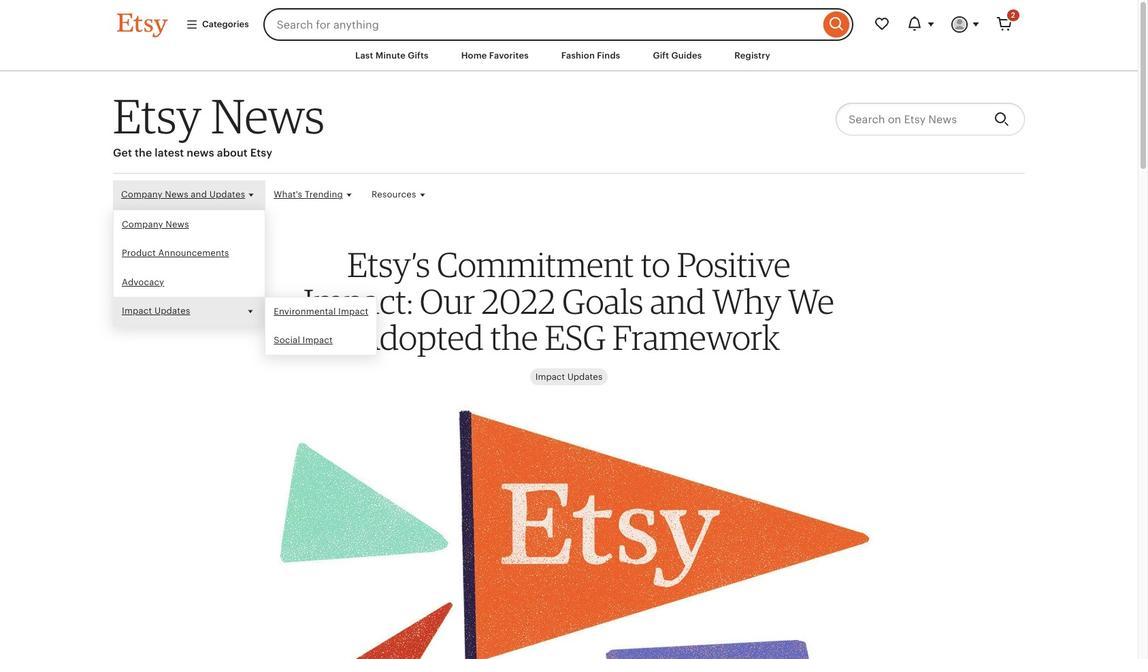 Task type: vqa. For each thing, say whether or not it's contained in the screenshot.
leftmost Impact Updates link
yes



Task type: locate. For each thing, give the bounding box(es) containing it.
0 horizontal spatial and
[[191, 189, 207, 200]]

0 vertical spatial etsy
[[113, 87, 202, 144]]

0 vertical spatial the
[[135, 147, 152, 159]]

company news
[[122, 219, 189, 230]]

0 vertical spatial updates
[[210, 189, 245, 200]]

1 vertical spatial news
[[165, 189, 188, 200]]

why
[[713, 280, 782, 322]]

company inside company news "link"
[[122, 219, 163, 230]]

favorites
[[489, 50, 529, 61]]

0 vertical spatial impact updates link
[[114, 297, 265, 326]]

1 vertical spatial the
[[491, 317, 538, 358]]

company
[[121, 189, 163, 200], [122, 219, 163, 230]]

latest
[[155, 147, 184, 159]]

news up company news "link"
[[165, 189, 188, 200]]

company news and updates link
[[113, 181, 266, 210]]

resources
[[372, 189, 416, 200]]

menu bar
[[93, 41, 1046, 72]]

1 vertical spatial company
[[122, 219, 163, 230]]

environmental
[[274, 306, 336, 317]]

2 horizontal spatial updates
[[568, 372, 603, 382]]

home favorites
[[462, 50, 529, 61]]

2
[[1012, 11, 1016, 19]]

updates down about
[[210, 189, 245, 200]]

social impact
[[274, 335, 333, 345]]

impact
[[122, 306, 152, 316], [338, 306, 369, 317], [303, 335, 333, 345], [536, 372, 565, 382]]

the
[[135, 147, 152, 159], [491, 317, 538, 358]]

commitment
[[437, 244, 634, 286]]

1 horizontal spatial updates
[[210, 189, 245, 200]]

0 horizontal spatial the
[[135, 147, 152, 159]]

none search field inside categories banner
[[263, 8, 854, 41]]

the left esg
[[491, 317, 538, 358]]

etsy news get the latest news about etsy
[[113, 87, 325, 159]]

categories banner
[[93, 0, 1046, 41]]

impact updates down esg
[[536, 372, 603, 382]]

news up product announcements
[[166, 219, 189, 230]]

company news and updates
[[121, 189, 245, 200]]

0 vertical spatial and
[[191, 189, 207, 200]]

2022
[[482, 280, 556, 322]]

news
[[211, 87, 325, 144], [165, 189, 188, 200], [166, 219, 189, 230]]

framework
[[613, 317, 781, 358]]

etsy right about
[[250, 147, 272, 159]]

1 vertical spatial etsy
[[250, 147, 272, 159]]

home favorites link
[[451, 44, 539, 68]]

goals
[[563, 280, 644, 322]]

fashion
[[562, 50, 595, 61]]

etsy up latest
[[113, 87, 202, 144]]

advocacy link
[[114, 268, 265, 297]]

last minute gifts link
[[345, 44, 439, 68]]

etsy
[[113, 87, 202, 144], [250, 147, 272, 159]]

categories
[[202, 19, 249, 29]]

1 horizontal spatial impact updates
[[536, 372, 603, 382]]

0 horizontal spatial updates
[[154, 306, 190, 316]]

Search on Etsy News text field
[[836, 103, 984, 136]]

updates down esg
[[568, 372, 603, 382]]

company up company news
[[121, 189, 163, 200]]

last
[[356, 50, 373, 61]]

1 horizontal spatial impact updates link
[[530, 368, 608, 385]]

0 horizontal spatial etsy
[[113, 87, 202, 144]]

impact updates
[[122, 306, 190, 316], [536, 372, 603, 382]]

updates
[[210, 189, 245, 200], [154, 306, 190, 316], [568, 372, 603, 382]]

company inside company news and updates link
[[121, 189, 163, 200]]

home
[[462, 50, 487, 61]]

the inside etsy's commitment to positive impact: our 2022 goals and why we adopted the esg framework
[[491, 317, 538, 358]]

1 vertical spatial and
[[650, 280, 706, 322]]

news inside etsy news get the latest news about etsy
[[211, 87, 325, 144]]

impact updates link down advocacy on the left of page
[[114, 297, 265, 326]]

0 vertical spatial impact updates
[[122, 306, 190, 316]]

0 horizontal spatial impact updates link
[[114, 297, 265, 326]]

registry
[[735, 50, 771, 61]]

gift
[[653, 50, 670, 61]]

impact updates down advocacy on the left of page
[[122, 306, 190, 316]]

2 vertical spatial news
[[166, 219, 189, 230]]

the right get
[[135, 147, 152, 159]]

news inside "link"
[[166, 219, 189, 230]]

and
[[191, 189, 207, 200], [650, 280, 706, 322]]

2 link
[[989, 8, 1021, 41]]

guides
[[672, 50, 702, 61]]

1 horizontal spatial and
[[650, 280, 706, 322]]

impact updates link down esg
[[530, 368, 608, 385]]

impact updates link
[[114, 297, 265, 326], [530, 368, 608, 385]]

None search field
[[263, 8, 854, 41]]

news for etsy news get the latest news about etsy
[[211, 87, 325, 144]]

2 vertical spatial updates
[[568, 372, 603, 382]]

company up 'product'
[[122, 219, 163, 230]]

and inside etsy's commitment to positive impact: our 2022 goals and why we adopted the esg framework
[[650, 280, 706, 322]]

social
[[274, 335, 300, 345]]

categories button
[[176, 12, 259, 37]]

news up about
[[211, 87, 325, 144]]

0 vertical spatial news
[[211, 87, 325, 144]]

1 horizontal spatial the
[[491, 317, 538, 358]]

news for company news and updates
[[165, 189, 188, 200]]

updates down advocacy link
[[154, 306, 190, 316]]

image credit: jeannie phan / etsy image
[[263, 398, 876, 659]]

advocacy
[[122, 277, 164, 287]]

our
[[420, 280, 475, 322]]

etsy's
[[347, 244, 430, 286]]

0 vertical spatial company
[[121, 189, 163, 200]]

gifts
[[408, 50, 429, 61]]

adopted
[[358, 317, 484, 358]]



Task type: describe. For each thing, give the bounding box(es) containing it.
trending
[[305, 189, 343, 200]]

positive
[[677, 244, 791, 286]]

company for company news and updates
[[121, 189, 163, 200]]

1 horizontal spatial etsy
[[250, 147, 272, 159]]

social impact link
[[266, 326, 377, 355]]

news
[[187, 147, 214, 159]]

1 vertical spatial impact updates
[[536, 372, 603, 382]]

the inside etsy news get the latest news about etsy
[[135, 147, 152, 159]]

product
[[122, 248, 156, 258]]

etsy news link
[[113, 87, 325, 144]]

impact:
[[304, 280, 413, 322]]

minute
[[376, 50, 406, 61]]

impact down environmental impact link
[[303, 335, 333, 345]]

what's trending
[[274, 189, 343, 200]]

resources link
[[364, 181, 437, 210]]

gift guides link
[[643, 44, 713, 68]]

impact down esg
[[536, 372, 565, 382]]

impact up social impact link
[[338, 306, 369, 317]]

0 horizontal spatial impact updates
[[122, 306, 190, 316]]

fashion finds link
[[552, 44, 631, 68]]

gift guides
[[653, 50, 702, 61]]

environmental impact link
[[266, 297, 377, 326]]

esg
[[545, 317, 606, 358]]

to
[[641, 244, 671, 286]]

we
[[789, 280, 835, 322]]

announcements
[[158, 248, 229, 258]]

Search for anything text field
[[263, 8, 821, 41]]

finds
[[597, 50, 621, 61]]

last minute gifts
[[356, 50, 429, 61]]

product announcements link
[[114, 239, 265, 268]]

etsy's commitment to positive impact: our 2022 goals and why we adopted the esg framework
[[304, 244, 835, 358]]

fashion finds
[[562, 50, 621, 61]]

what's trending link
[[266, 181, 364, 210]]

company news link
[[114, 211, 265, 239]]

company for company news
[[122, 219, 163, 230]]

impact down advocacy on the left of page
[[122, 306, 152, 316]]

1 vertical spatial updates
[[154, 306, 190, 316]]

product announcements
[[122, 248, 229, 258]]

1 vertical spatial impact updates link
[[530, 368, 608, 385]]

about
[[217, 147, 248, 159]]

news for company news
[[166, 219, 189, 230]]

what's
[[274, 189, 302, 200]]

environmental impact
[[274, 306, 369, 317]]

menu bar containing last minute gifts
[[93, 41, 1046, 72]]

get
[[113, 147, 132, 159]]

registry link
[[725, 44, 781, 68]]



